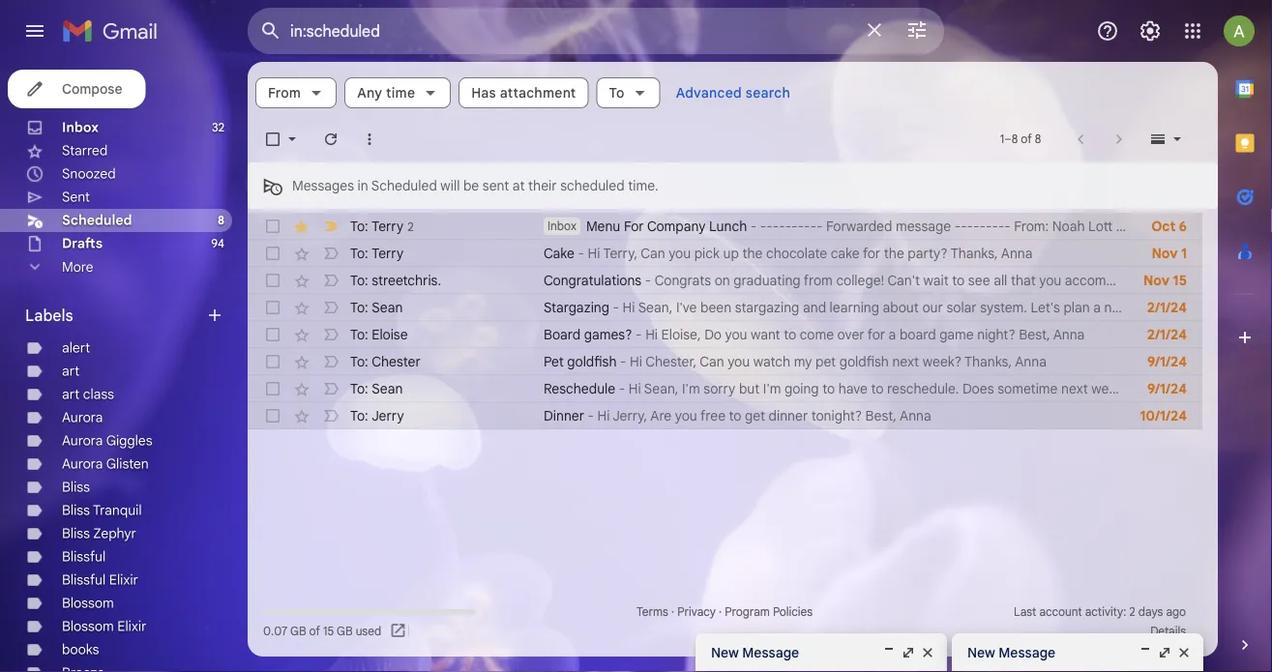 Task type: describe. For each thing, give the bounding box(es) containing it.
2 the from the left
[[884, 245, 904, 262]]

5 row from the top
[[248, 321, 1202, 348]]

pop out image
[[901, 645, 916, 661]]

- right dinner
[[588, 407, 594, 424]]

labels navigation
[[0, 62, 248, 672]]

blossom for blossom elixir
[[62, 618, 114, 635]]

4 row from the top
[[248, 294, 1272, 321]]

labels
[[25, 306, 73, 325]]

art link
[[62, 363, 80, 380]]

0 vertical spatial a
[[1093, 299, 1101, 316]]

messages
[[292, 177, 354, 194]]

1 · from the left
[[671, 605, 674, 620]]

2 i'm from the left
[[763, 380, 781, 397]]

sean for reschedule - hi sean, i'm sorry but i'm going to have to reschedule. does sometime next week work for you? thanks, a
[[372, 380, 403, 397]]

glisten
[[106, 456, 149, 473]]

1 gb from the left
[[290, 624, 306, 639]]

0 vertical spatial nov
[[1152, 245, 1178, 262]]

attachment
[[500, 84, 576, 101]]

over
[[837, 326, 864, 343]]

sometime
[[997, 380, 1058, 397]]

observat
[[1219, 299, 1272, 316]]

you right "are"
[[675, 407, 697, 424]]

alert
[[62, 340, 90, 356]]

stargazing - hi sean, i've been stargazing and learning about our solar system. let's plan a night of telescope observat
[[544, 299, 1272, 316]]

0 vertical spatial next
[[892, 353, 919, 370]]

94
[[211, 237, 224, 251]]

1 vertical spatial nov
[[1143, 272, 1170, 289]]

menu
[[586, 218, 620, 235]]

stargazing
[[735, 299, 799, 316]]

to: jerry
[[350, 407, 404, 424]]

privacy
[[677, 605, 716, 620]]

details
[[1150, 624, 1186, 639]]

jerry,
[[613, 407, 647, 424]]

2 inside last account activity: 2 days ago details
[[1129, 605, 1135, 620]]

bliss for bliss tranquil
[[62, 502, 90, 519]]

15 inside footer
[[323, 624, 334, 639]]

main content containing has attachment
[[248, 62, 1272, 657]]

to: for stargazing
[[350, 299, 368, 316]]

program policies link
[[725, 605, 813, 620]]

blissful for blissful elixir
[[62, 572, 106, 589]]

inbox for inbox menu for company lunch -
[[548, 219, 576, 234]]

2 inside to: terry 2
[[407, 219, 414, 234]]

hi for hi sean, i'm sorry but i'm going to have to reschedule. does sometime next week work for you? thanks, a
[[629, 380, 641, 397]]

1 horizontal spatial 1
[[1181, 245, 1187, 262]]

congratulations - congrats on graduating from college! can't wait to see all that you accomplish! nov 15
[[544, 272, 1187, 289]]

- right cake
[[578, 245, 584, 262]]

Search mail text field
[[290, 21, 851, 41]]

my
[[794, 353, 812, 370]]

anna down the reschedule - hi sean, i'm sorry but i'm going to have to reschedule. does sometime next week work for you? thanks, a
[[900, 407, 931, 424]]

0 horizontal spatial a
[[889, 326, 896, 343]]

about
[[883, 299, 919, 316]]

- up games?
[[613, 299, 619, 316]]

to: for cake
[[350, 245, 368, 262]]

aurora glisten
[[62, 456, 149, 473]]

hi for hi sean, i've been stargazing and learning about our solar system. let's plan a night of telescope observat
[[623, 299, 635, 316]]

terry for to: terry 2
[[372, 217, 404, 234]]

to right have
[[871, 380, 884, 397]]

settings image
[[1139, 19, 1162, 43]]

to: chester
[[350, 353, 420, 370]]

account
[[1039, 605, 1082, 620]]

learning
[[830, 299, 879, 316]]

0 horizontal spatial 1
[[1000, 132, 1004, 147]]

going
[[785, 380, 819, 397]]

pick
[[694, 245, 720, 262]]

clear search image
[[855, 11, 894, 49]]

32
[[212, 120, 224, 135]]

main menu image
[[23, 19, 46, 43]]

dinner - hi jerry, are you free to get dinner tonight? best, anna
[[544, 407, 931, 424]]

6
[[1179, 218, 1187, 235]]

snoozed link
[[62, 165, 116, 182]]

congratulations
[[544, 272, 641, 289]]

hi left chester,
[[630, 353, 642, 370]]

footer inside main content
[[248, 603, 1202, 641]]

2 · from the left
[[719, 605, 722, 620]]

class
[[83, 386, 114, 403]]

follow link to manage storage image
[[389, 622, 408, 641]]

system.
[[980, 299, 1027, 316]]

and
[[803, 299, 826, 316]]

15 inside row
[[1173, 272, 1187, 289]]

new
[[967, 644, 995, 661]]

inbox menu for company lunch -
[[548, 218, 760, 235]]

1 horizontal spatial next
[[1061, 380, 1088, 397]]

watch
[[753, 353, 790, 370]]

sean, for i'm
[[644, 380, 679, 397]]

week?
[[923, 353, 962, 370]]

sent link
[[62, 189, 90, 206]]

let's
[[1031, 299, 1060, 316]]

days
[[1138, 605, 1163, 620]]

more
[[62, 259, 93, 275]]

scheduled inside labels 'navigation'
[[62, 212, 132, 229]]

game
[[939, 326, 974, 343]]

scheduled link
[[62, 212, 132, 229]]

inbox for inbox
[[62, 119, 99, 136]]

oct
[[1151, 218, 1175, 235]]

2 row from the top
[[248, 240, 1202, 267]]

you left the pick
[[669, 245, 691, 262]]

pet
[[544, 353, 564, 370]]

to: sean for stargazing
[[350, 299, 403, 316]]

aurora for aurora giggles
[[62, 432, 103, 449]]

1 horizontal spatial 8
[[1011, 132, 1018, 147]]

2 gb from the left
[[337, 624, 353, 639]]

1 horizontal spatial best,
[[1019, 326, 1050, 343]]

- right games?
[[636, 326, 642, 343]]

program
[[725, 605, 770, 620]]

0 horizontal spatial can
[[641, 245, 665, 262]]

1 vertical spatial can
[[700, 353, 724, 370]]

board
[[544, 326, 581, 343]]

2 goldfish from the left
[[839, 353, 889, 370]]

2/1/24 for anna
[[1147, 326, 1187, 343]]

elixir for blissful elixir
[[109, 572, 138, 589]]

sorry
[[703, 380, 735, 397]]

snoozed
[[62, 165, 116, 182]]

you right the that
[[1039, 272, 1061, 289]]

anna down plan
[[1053, 326, 1085, 343]]

are
[[650, 407, 672, 424]]

3 row from the top
[[248, 267, 1202, 294]]

- down games?
[[620, 353, 626, 370]]

accomplish!
[[1065, 272, 1138, 289]]

hi for hi jerry, are you free to get dinner tonight? best, anna
[[597, 407, 610, 424]]

more button
[[0, 255, 232, 279]]

zephyr
[[93, 525, 136, 542]]

- right lunch
[[750, 218, 757, 235]]

you up the but
[[728, 353, 750, 370]]

streetchris.
[[372, 272, 441, 289]]

does
[[963, 380, 994, 397]]

come
[[800, 326, 834, 343]]

1 – 8 of 8
[[1000, 132, 1041, 147]]

new message
[[967, 644, 1055, 661]]

important according to google magic. switch
[[321, 217, 340, 236]]

night?
[[977, 326, 1015, 343]]

used
[[356, 624, 381, 639]]

drafts
[[62, 235, 103, 252]]

last account activity: 2 days ago details
[[1014, 605, 1186, 639]]

congrats
[[655, 272, 711, 289]]

free
[[700, 407, 726, 424]]

games?
[[584, 326, 632, 343]]

pop out image
[[1157, 645, 1172, 661]]

to: terry
[[350, 245, 404, 262]]

aurora giggles link
[[62, 432, 152, 449]]

refresh image
[[321, 130, 340, 149]]

bliss zephyr link
[[62, 525, 136, 542]]

will
[[440, 177, 460, 194]]

compose button
[[8, 70, 146, 108]]

party?
[[908, 245, 948, 262]]

0.07
[[263, 624, 288, 639]]



Task type: vqa. For each thing, say whether or not it's contained in the screenshot.
2/1/24 to the bottom
yes



Task type: locate. For each thing, give the bounding box(es) containing it.
blossom elixir
[[62, 618, 146, 635]]

best,
[[1019, 326, 1050, 343], [865, 407, 897, 424]]

bliss link
[[62, 479, 90, 496]]

2/1/24 for of
[[1147, 299, 1187, 316]]

2 art from the top
[[62, 386, 80, 403]]

- left congrats
[[645, 272, 651, 289]]

aurora up bliss link
[[62, 456, 103, 473]]

bliss for bliss zephyr
[[62, 525, 90, 542]]

of right the "0.07"
[[309, 624, 320, 639]]

9/1/24 up work
[[1147, 353, 1187, 370]]

gmail image
[[62, 12, 167, 50]]

activity:
[[1085, 605, 1126, 620]]

9/1/24 up 10/1/24
[[1147, 380, 1187, 397]]

row down sorry
[[248, 402, 1202, 429]]

8 row from the top
[[248, 402, 1202, 429]]

2 to: from the top
[[350, 245, 368, 262]]

jerry
[[372, 407, 404, 424]]

1 horizontal spatial can
[[700, 353, 724, 370]]

next up the reschedule - hi sean, i'm sorry but i'm going to have to reschedule. does sometime next week work for you? thanks, a
[[892, 353, 919, 370]]

to right 'want'
[[784, 326, 796, 343]]

you
[[669, 245, 691, 262], [1039, 272, 1061, 289], [725, 326, 747, 343], [728, 353, 750, 370], [675, 407, 697, 424]]

the right the "up"
[[742, 245, 763, 262]]

1 blissful from the top
[[62, 548, 106, 565]]

3 aurora from the top
[[62, 456, 103, 473]]

chester
[[372, 353, 420, 370]]

0 vertical spatial terry
[[372, 217, 404, 234]]

their
[[528, 177, 557, 194]]

elixir
[[109, 572, 138, 589], [117, 618, 146, 635]]

policies
[[773, 605, 813, 620]]

next left the week
[[1061, 380, 1088, 397]]

scheduled
[[560, 177, 624, 194]]

terry down to: terry 2
[[372, 245, 404, 262]]

compose
[[62, 80, 122, 97]]

2 vertical spatial of
[[309, 624, 320, 639]]

1 horizontal spatial 2
[[1129, 605, 1135, 620]]

sean, for i've
[[638, 299, 673, 316]]

to: down to: terry 2
[[350, 245, 368, 262]]

1 vertical spatial 2/1/24
[[1147, 326, 1187, 343]]

i'm
[[682, 380, 700, 397], [763, 380, 781, 397]]

books link
[[62, 641, 99, 658]]

to: down to: eloise
[[350, 353, 368, 370]]

pet
[[815, 353, 836, 370]]

to: sean for reschedule
[[350, 380, 403, 397]]

1 vertical spatial sean,
[[644, 380, 679, 397]]

2 horizontal spatial of
[[1139, 299, 1151, 316]]

1 vertical spatial sean
[[372, 380, 403, 397]]

bliss
[[62, 479, 90, 496], [62, 502, 90, 519], [62, 525, 90, 542]]

gb left used
[[337, 624, 353, 639]]

scheduled inside main content
[[371, 177, 437, 194]]

row down the been
[[248, 321, 1202, 348]]

at
[[512, 177, 525, 194]]

gb
[[290, 624, 306, 639], [337, 624, 353, 639]]

0 vertical spatial 9/1/24
[[1147, 353, 1187, 370]]

alert link
[[62, 340, 90, 356]]

1 row from the top
[[248, 213, 1202, 240]]

i'm right the but
[[763, 380, 781, 397]]

1 vertical spatial blissful
[[62, 572, 106, 589]]

board games? - hi eloise, do you want to come over for a board game night? best, anna
[[544, 326, 1085, 343]]

1 vertical spatial art
[[62, 386, 80, 403]]

to: for pet
[[350, 353, 368, 370]]

1 vertical spatial scheduled
[[62, 212, 132, 229]]

search
[[746, 84, 790, 101]]

8
[[1011, 132, 1018, 147], [1035, 132, 1041, 147], [218, 213, 224, 228]]

inbox inside inbox menu for company lunch -
[[548, 219, 576, 234]]

9/1/24 for hi sean, i'm sorry but i'm going to have to reschedule. does sometime next week work for you? thanks, a
[[1147, 380, 1187, 397]]

6 not important switch from the top
[[321, 379, 340, 399]]

2 blissful from the top
[[62, 572, 106, 589]]

row up the get
[[248, 375, 1272, 402]]

7 row from the top
[[248, 375, 1272, 402]]

tab list
[[1218, 62, 1272, 603]]

0 horizontal spatial ·
[[671, 605, 674, 620]]

8 inside labels 'navigation'
[[218, 213, 224, 228]]

not important switch for cake - hi terry, can you pick up the chocolate cake for the party? thanks, anna
[[321, 244, 340, 263]]

for
[[863, 245, 880, 262], [868, 326, 885, 343], [1160, 380, 1177, 397]]

sean up eloise
[[372, 299, 403, 316]]

art down art link
[[62, 386, 80, 403]]

next
[[892, 353, 919, 370], [1061, 380, 1088, 397]]

1 the from the left
[[742, 245, 763, 262]]

minimize image
[[1138, 645, 1153, 661]]

row
[[248, 213, 1202, 240], [248, 240, 1202, 267], [248, 267, 1202, 294], [248, 294, 1272, 321], [248, 321, 1202, 348], [248, 348, 1202, 375], [248, 375, 1272, 402], [248, 402, 1202, 429]]

best, down let's
[[1019, 326, 1050, 343]]

terms link
[[636, 605, 668, 620]]

search mail image
[[253, 14, 288, 48]]

terry,
[[603, 245, 638, 262]]

2 sean from the top
[[372, 380, 403, 397]]

inbox link
[[62, 119, 99, 136]]

terms
[[636, 605, 668, 620]]

plan
[[1064, 299, 1090, 316]]

9/1/24 for hi chester, can you watch my pet goldfish next week? thanks, anna
[[1147, 353, 1187, 370]]

5 to: from the top
[[350, 326, 368, 343]]

solar
[[946, 299, 977, 316]]

to: for reschedule
[[350, 380, 368, 397]]

4 not important switch from the top
[[321, 325, 340, 344]]

i'm left sorry
[[682, 380, 700, 397]]

main content
[[248, 62, 1272, 657]]

in
[[357, 177, 368, 194]]

1 vertical spatial blossom
[[62, 618, 114, 635]]

1 aurora from the top
[[62, 409, 103, 426]]

advanced search options image
[[898, 11, 936, 49]]

nov down nov 1
[[1143, 272, 1170, 289]]

starred
[[62, 142, 108, 159]]

sean
[[372, 299, 403, 316], [372, 380, 403, 397]]

bliss up blissful 'link'
[[62, 525, 90, 542]]

not important switch
[[321, 244, 340, 263], [321, 271, 340, 290], [321, 298, 340, 317], [321, 325, 340, 344], [321, 352, 340, 371], [321, 379, 340, 399], [321, 406, 340, 426]]

1 2/1/24 from the top
[[1147, 299, 1187, 316]]

to: for dinner
[[350, 407, 368, 424]]

1 horizontal spatial i'm
[[763, 380, 781, 397]]

aurora for aurora 'link'
[[62, 409, 103, 426]]

1 vertical spatial a
[[889, 326, 896, 343]]

1 vertical spatial thanks,
[[965, 353, 1012, 370]]

company
[[647, 218, 706, 235]]

1 close image from the left
[[920, 645, 935, 661]]

1 vertical spatial inbox
[[548, 219, 576, 234]]

minimize image
[[881, 645, 897, 661]]

0 horizontal spatial of
[[309, 624, 320, 639]]

you?
[[1181, 380, 1210, 397]]

0 vertical spatial 1
[[1000, 132, 1004, 147]]

hi left eloise,
[[645, 326, 658, 343]]

goldfish up reschedule
[[567, 353, 617, 370]]

0 vertical spatial to: sean
[[350, 299, 403, 316]]

1 vertical spatial 1
[[1181, 245, 1187, 262]]

nov
[[1152, 245, 1178, 262], [1143, 272, 1170, 289]]

0 vertical spatial 2/1/24
[[1147, 299, 1187, 316]]

1 goldfish from the left
[[567, 353, 617, 370]]

hi for hi terry, can you pick up the chocolate cake for the party? thanks, anna
[[588, 245, 600, 262]]

0 horizontal spatial best,
[[865, 407, 897, 424]]

close image
[[920, 645, 935, 661], [1176, 645, 1192, 661]]

aurora for aurora glisten
[[62, 456, 103, 473]]

aurora link
[[62, 409, 103, 426]]

0 vertical spatial blissful
[[62, 548, 106, 565]]

1 vertical spatial bliss
[[62, 502, 90, 519]]

None search field
[[248, 8, 944, 54]]

labels heading
[[25, 306, 205, 325]]

2 not important switch from the top
[[321, 271, 340, 290]]

to: left jerry
[[350, 407, 368, 424]]

0 vertical spatial sean
[[372, 299, 403, 316]]

2 to: sean from the top
[[350, 380, 403, 397]]

0 vertical spatial best,
[[1019, 326, 1050, 343]]

0 vertical spatial 2
[[407, 219, 414, 234]]

thanks, up see
[[951, 245, 998, 262]]

7 not important switch from the top
[[321, 406, 340, 426]]

close image right pop out image
[[1176, 645, 1192, 661]]

blissful for blissful 'link'
[[62, 548, 106, 565]]

can't
[[887, 272, 920, 289]]

from
[[804, 272, 833, 289]]

scheduled
[[371, 177, 437, 194], [62, 212, 132, 229]]

aurora down aurora 'link'
[[62, 432, 103, 449]]

scheduled right the in
[[371, 177, 437, 194]]

can down inbox menu for company lunch -
[[641, 245, 665, 262]]

a right plan
[[1093, 299, 1101, 316]]

4 to: from the top
[[350, 299, 368, 316]]

art class
[[62, 386, 114, 403]]

of right the –
[[1021, 132, 1032, 147]]

advanced
[[676, 84, 742, 101]]

0 vertical spatial inbox
[[62, 119, 99, 136]]

for right over
[[868, 326, 885, 343]]

of right night
[[1139, 299, 1151, 316]]

to
[[952, 272, 965, 289], [784, 326, 796, 343], [822, 380, 835, 397], [871, 380, 884, 397], [729, 407, 741, 424]]

be
[[463, 177, 479, 194]]

sean, up "are"
[[644, 380, 679, 397]]

7 to: from the top
[[350, 380, 368, 397]]

blissful down blissful 'link'
[[62, 572, 106, 589]]

hi
[[588, 245, 600, 262], [623, 299, 635, 316], [645, 326, 658, 343], [630, 353, 642, 370], [629, 380, 641, 397], [597, 407, 610, 424]]

15
[[1173, 272, 1187, 289], [323, 624, 334, 639]]

0.07 gb of 15 gb used
[[263, 624, 381, 639]]

can down the do
[[700, 353, 724, 370]]

row up sorry
[[248, 348, 1202, 375]]

1 not important switch from the top
[[321, 244, 340, 263]]

inbox up cake
[[548, 219, 576, 234]]

for right work
[[1160, 380, 1177, 397]]

1 horizontal spatial goldfish
[[839, 353, 889, 370]]

scheduled up drafts link at the left top of the page
[[62, 212, 132, 229]]

hi left jerry,
[[597, 407, 610, 424]]

row up the "up"
[[248, 213, 1202, 240]]

1 horizontal spatial a
[[1093, 299, 1101, 316]]

close image for pop out image
[[1176, 645, 1192, 661]]

0 vertical spatial bliss
[[62, 479, 90, 496]]

8 to: from the top
[[350, 407, 368, 424]]

not important switch for pet goldfish - hi chester, can you watch my pet goldfish next week? thanks, anna
[[321, 352, 340, 371]]

tonight?
[[811, 407, 862, 424]]

blossom down blossom link at the bottom of page
[[62, 618, 114, 635]]

to: sean up to: jerry
[[350, 380, 403, 397]]

can
[[641, 245, 665, 262], [700, 353, 724, 370]]

starred link
[[62, 142, 108, 159]]

art for art link
[[62, 363, 80, 380]]

elixir for blossom elixir
[[117, 618, 146, 635]]

privacy link
[[677, 605, 716, 620]]

2 vertical spatial bliss
[[62, 525, 90, 542]]

dinner
[[544, 407, 584, 424]]

hi left terry, at the top of the page
[[588, 245, 600, 262]]

2 9/1/24 from the top
[[1147, 380, 1187, 397]]

best, down the reschedule - hi sean, i'm sorry but i'm going to have to reschedule. does sometime next week work for you? thanks, a
[[865, 407, 897, 424]]

gb right the "0.07"
[[290, 624, 306, 639]]

2 terry from the top
[[372, 245, 404, 262]]

1 vertical spatial elixir
[[117, 618, 146, 635]]

to left the get
[[729, 407, 741, 424]]

1 bliss from the top
[[62, 479, 90, 496]]

blissful elixir
[[62, 572, 138, 589]]

0 horizontal spatial 2
[[407, 219, 414, 234]]

1 horizontal spatial of
[[1021, 132, 1032, 147]]

footer containing terms
[[248, 603, 1202, 641]]

2/1/24 down telescope
[[1147, 326, 1187, 343]]

1 horizontal spatial close image
[[1176, 645, 1192, 661]]

1 terry from the top
[[372, 217, 404, 234]]

to left have
[[822, 380, 835, 397]]

3 bliss from the top
[[62, 525, 90, 542]]

15 up telescope
[[1173, 272, 1187, 289]]

2 2/1/24 from the top
[[1147, 326, 1187, 343]]

1 vertical spatial best,
[[865, 407, 897, 424]]

all
[[994, 272, 1007, 289]]

support image
[[1096, 19, 1119, 43]]

1 vertical spatial next
[[1061, 380, 1088, 397]]

0 vertical spatial sean,
[[638, 299, 673, 316]]

0 horizontal spatial gb
[[290, 624, 306, 639]]

sean for stargazing - hi sean, i've been stargazing and learning about our solar system. let's plan a night of telescope observat
[[372, 299, 403, 316]]

hi up jerry,
[[629, 380, 641, 397]]

to:
[[350, 217, 368, 234], [350, 245, 368, 262], [350, 272, 368, 289], [350, 299, 368, 316], [350, 326, 368, 343], [350, 353, 368, 370], [350, 380, 368, 397], [350, 407, 368, 424]]

2 vertical spatial thanks,
[[1213, 380, 1260, 397]]

5 not important switch from the top
[[321, 352, 340, 371]]

toggle split pane mode image
[[1148, 130, 1168, 149]]

for
[[624, 218, 644, 235]]

0 vertical spatial 15
[[1173, 272, 1187, 289]]

1 vertical spatial terry
[[372, 245, 404, 262]]

elixir down blissful elixir link
[[117, 618, 146, 635]]

to: eloise
[[350, 326, 408, 343]]

have
[[838, 380, 868, 397]]

1 art from the top
[[62, 363, 80, 380]]

1 horizontal spatial inbox
[[548, 219, 576, 234]]

0 vertical spatial aurora
[[62, 409, 103, 426]]

- up jerry,
[[619, 380, 625, 397]]

sent
[[483, 177, 509, 194]]

2 aurora from the top
[[62, 432, 103, 449]]

blossom down "blissful elixir"
[[62, 595, 114, 612]]

not important switch for board games? - hi eloise, do you want to come over for a board game night? best, anna
[[321, 325, 340, 344]]

giggles
[[106, 432, 152, 449]]

row up on
[[248, 240, 1202, 267]]

close image right pop out icon
[[920, 645, 935, 661]]

0 horizontal spatial next
[[892, 353, 919, 370]]

dinner
[[769, 407, 808, 424]]

footer
[[248, 603, 1202, 641]]

0 vertical spatial of
[[1021, 132, 1032, 147]]

6 row from the top
[[248, 348, 1202, 375]]

0 vertical spatial thanks,
[[951, 245, 998, 262]]

2 bliss from the top
[[62, 502, 90, 519]]

· right privacy 'link'
[[719, 605, 722, 620]]

not important switch for dinner - hi jerry, are you free to get dinner tonight? best, anna
[[321, 406, 340, 426]]

blossom for blossom link at the bottom of page
[[62, 595, 114, 612]]

6 to: from the top
[[350, 353, 368, 370]]

inbox inside labels 'navigation'
[[62, 119, 99, 136]]

2 blossom from the top
[[62, 618, 114, 635]]

art
[[62, 363, 80, 380], [62, 386, 80, 403]]

1 sean from the top
[[372, 299, 403, 316]]

row up 'want'
[[248, 294, 1272, 321]]

message
[[999, 644, 1055, 661]]

thanks, left a at right
[[1213, 380, 1260, 397]]

0 horizontal spatial close image
[[920, 645, 935, 661]]

bliss down bliss link
[[62, 502, 90, 519]]

0 vertical spatial elixir
[[109, 572, 138, 589]]

sean up jerry
[[372, 380, 403, 397]]

0 vertical spatial for
[[863, 245, 880, 262]]

1 vertical spatial 9/1/24
[[1147, 380, 1187, 397]]

to: up to: jerry
[[350, 380, 368, 397]]

blissful elixir link
[[62, 572, 138, 589]]

to: up to: eloise
[[350, 299, 368, 316]]

0 horizontal spatial inbox
[[62, 119, 99, 136]]

hi up games?
[[623, 299, 635, 316]]

0 vertical spatial can
[[641, 245, 665, 262]]

terry
[[372, 217, 404, 234], [372, 245, 404, 262]]

3 not important switch from the top
[[321, 298, 340, 317]]

–
[[1004, 132, 1011, 147]]

1 i'm from the left
[[682, 380, 700, 397]]

2/1/24 right night
[[1147, 299, 1187, 316]]

aurora giggles
[[62, 432, 152, 449]]

to: down to: terry
[[350, 272, 368, 289]]

to left see
[[952, 272, 965, 289]]

goldfish up have
[[839, 353, 889, 370]]

1 9/1/24 from the top
[[1147, 353, 1187, 370]]

15 left used
[[323, 624, 334, 639]]

to: for board
[[350, 326, 368, 343]]

0 horizontal spatial goldfish
[[567, 353, 617, 370]]

blissful link
[[62, 548, 106, 565]]

· right terms link
[[671, 605, 674, 620]]

thanks, down night?
[[965, 353, 1012, 370]]

0 vertical spatial art
[[62, 363, 80, 380]]

aurora down art class
[[62, 409, 103, 426]]

for for cake
[[863, 245, 880, 262]]

1 vertical spatial of
[[1139, 299, 1151, 316]]

3 to: from the top
[[350, 272, 368, 289]]

0 horizontal spatial 15
[[323, 624, 334, 639]]

0 horizontal spatial 8
[[218, 213, 224, 228]]

blossom elixir link
[[62, 618, 146, 635]]

1 vertical spatial aurora
[[62, 432, 103, 449]]

to: left eloise
[[350, 326, 368, 343]]

1 horizontal spatial the
[[884, 245, 904, 262]]

2 close image from the left
[[1176, 645, 1192, 661]]

anna up 'sometime'
[[1015, 353, 1047, 370]]

2 up streetchris.
[[407, 219, 414, 234]]

lunch
[[709, 218, 747, 235]]

1 vertical spatial 2
[[1129, 605, 1135, 620]]

chester,
[[645, 353, 697, 370]]

0 horizontal spatial the
[[742, 245, 763, 262]]

nov 1
[[1152, 245, 1187, 262]]

close image for pop out icon
[[920, 645, 935, 661]]

the up can't
[[884, 245, 904, 262]]

1 to: from the top
[[350, 217, 368, 234]]

1 vertical spatial for
[[868, 326, 885, 343]]

1 horizontal spatial ·
[[719, 605, 722, 620]]

art for art class
[[62, 386, 80, 403]]

1 vertical spatial to: sean
[[350, 380, 403, 397]]

anna up the that
[[1001, 245, 1033, 262]]

1 horizontal spatial 15
[[1173, 272, 1187, 289]]

1 horizontal spatial scheduled
[[371, 177, 437, 194]]

1 blossom from the top
[[62, 595, 114, 612]]

to: sean up to: eloise
[[350, 299, 403, 316]]

a
[[1093, 299, 1101, 316], [889, 326, 896, 343]]

1 horizontal spatial gb
[[337, 624, 353, 639]]

not important switch for reschedule - hi sean, i'm sorry but i'm going to have to reschedule. does sometime next week work for you? thanks, a
[[321, 379, 340, 399]]

for for over
[[868, 326, 885, 343]]

chocolate
[[766, 245, 827, 262]]

1 vertical spatial 15
[[323, 624, 334, 639]]

0 vertical spatial blossom
[[62, 595, 114, 612]]

a left board
[[889, 326, 896, 343]]

bliss for bliss link
[[62, 479, 90, 496]]

stargazing
[[544, 299, 609, 316]]

tranquil
[[93, 502, 142, 519]]

for right cake
[[863, 245, 880, 262]]

2 vertical spatial aurora
[[62, 456, 103, 473]]

to: streetchris.
[[350, 272, 441, 289]]

2 horizontal spatial 8
[[1035, 132, 1041, 147]]

2 left days
[[1129, 605, 1135, 620]]

1 to: sean from the top
[[350, 299, 403, 316]]

0 vertical spatial scheduled
[[371, 177, 437, 194]]

1
[[1000, 132, 1004, 147], [1181, 245, 1187, 262]]

2 vertical spatial for
[[1160, 380, 1177, 397]]

terms · privacy · program policies
[[636, 605, 813, 620]]

terry for to: terry
[[372, 245, 404, 262]]

sean, left i've
[[638, 299, 673, 316]]

0 horizontal spatial scheduled
[[62, 212, 132, 229]]

but
[[739, 380, 760, 397]]

oct 6
[[1151, 218, 1187, 235]]

thanks,
[[951, 245, 998, 262], [965, 353, 1012, 370], [1213, 380, 1260, 397]]

not important switch for stargazing - hi sean, i've been stargazing and learning about our solar system. let's plan a night of telescope observat
[[321, 298, 340, 317]]

been
[[700, 299, 731, 316]]

you right the do
[[725, 326, 747, 343]]

0 horizontal spatial i'm
[[682, 380, 700, 397]]

art down 'alert' link
[[62, 363, 80, 380]]



